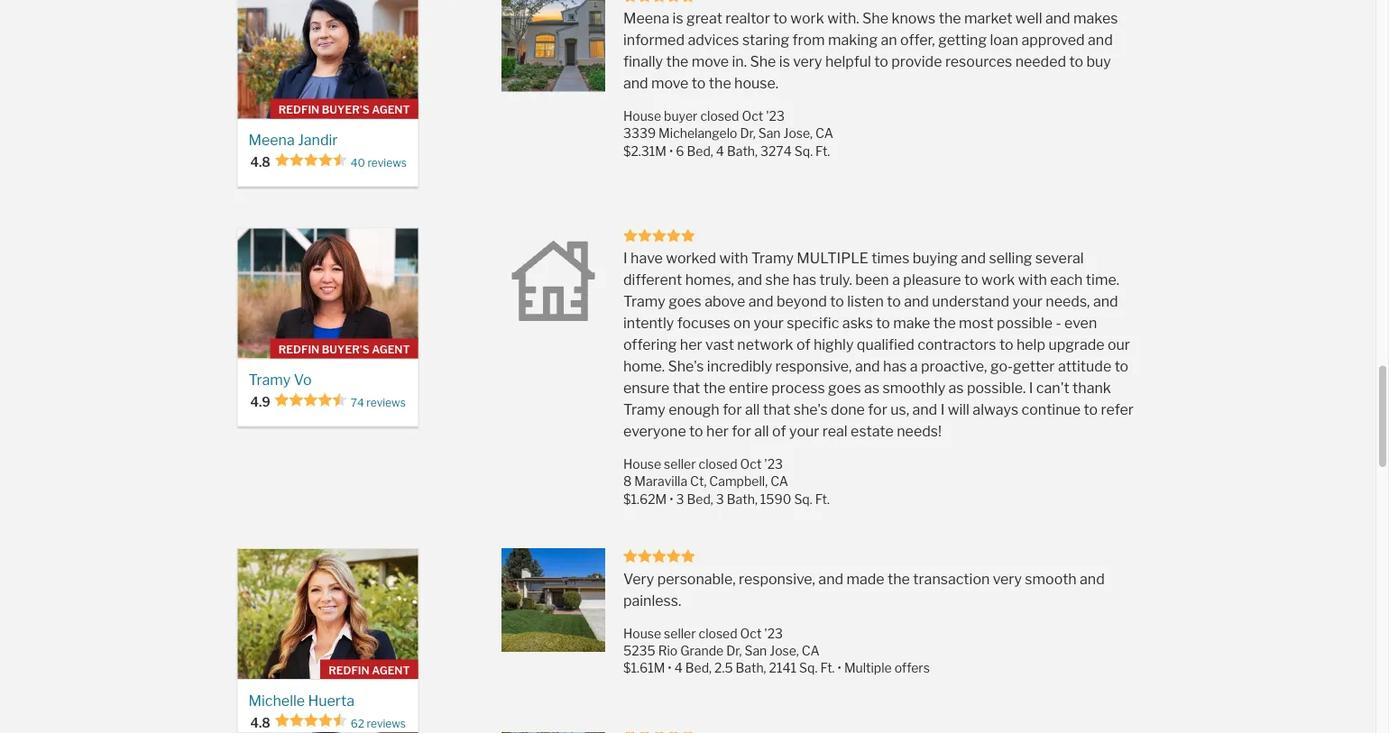 Task type: describe. For each thing, give the bounding box(es) containing it.
2 horizontal spatial your
[[1013, 293, 1043, 310]]

the down informed
[[666, 53, 689, 70]]

0 vertical spatial with
[[719, 249, 748, 267]]

provide
[[891, 53, 942, 70]]

to up buyer
[[692, 74, 706, 92]]

4.8 for meena
[[250, 155, 270, 170]]

-
[[1056, 314, 1061, 332]]

vo
[[294, 371, 312, 389]]

40 reviews
[[351, 156, 407, 170]]

1 horizontal spatial with
[[1018, 271, 1047, 289]]

she's
[[794, 401, 828, 419]]

and down time.
[[1093, 293, 1118, 310]]

reviews for meena jandir
[[367, 156, 407, 170]]

buyer's for jandir
[[322, 103, 370, 116]]

and down 'qualified'
[[855, 358, 880, 375]]

transaction
[[913, 570, 990, 588]]

1 vertical spatial a
[[910, 358, 918, 375]]

san francisco real estate agent meena jandir image
[[238, 0, 418, 119]]

ensure
[[623, 379, 670, 397]]

market
[[964, 9, 1012, 27]]

rating 5.0 out of 5 element for is
[[623, 0, 695, 5]]

1 vertical spatial she
[[750, 53, 776, 70]]

house seller closed  oct '23 5235 rio grande dr, san jose, ca $1.61m • 4 bed, 2.5 bath, 2141 sq. ft. • multiple offers
[[623, 626, 930, 676]]

different
[[623, 271, 682, 289]]

1590
[[760, 492, 791, 507]]

oct for the
[[742, 109, 763, 124]]

2.5
[[714, 661, 733, 676]]

rating 4.8 out of 5 element for huerta
[[275, 713, 347, 731]]

multiple
[[797, 249, 869, 267]]

needs!
[[897, 423, 942, 440]]

worked
[[666, 249, 716, 267]]

times
[[872, 249, 910, 267]]

74
[[351, 396, 364, 410]]

bath, inside the house seller closed  oct '23 8 maravilla ct, campbell, ca $1.62m • 3 bed, 3 bath, 1590 sq. ft.
[[727, 492, 758, 507]]

advices
[[688, 31, 739, 49]]

the inside very personable, responsive, and made the transaction very smooth and painless.
[[888, 570, 910, 588]]

and down finally
[[623, 74, 648, 92]]

proactive,
[[921, 358, 987, 375]]

in.
[[732, 53, 747, 70]]

approved
[[1022, 31, 1085, 49]]

to left the "buy"
[[1069, 53, 1083, 70]]

• left the multiple
[[838, 661, 842, 676]]

michelle
[[249, 692, 305, 710]]

pleasure
[[903, 271, 961, 289]]

and left she
[[737, 271, 762, 289]]

62
[[351, 717, 364, 730]]

0 horizontal spatial is
[[673, 9, 683, 27]]

$2.31m
[[623, 143, 667, 159]]

2 vertical spatial i
[[941, 401, 945, 419]]

1 horizontal spatial goes
[[828, 379, 861, 397]]

tramy up she
[[751, 249, 794, 267]]

redfin for huerta
[[329, 664, 370, 677]]

possible.
[[967, 379, 1026, 397]]

0 horizontal spatial her
[[680, 336, 702, 354]]

house seller closed  oct '23 8 maravilla ct, campbell, ca $1.62m • 3 bed, 3 bath, 1590 sq. ft.
[[623, 457, 830, 507]]

and up the "buy"
[[1088, 31, 1113, 49]]

0 horizontal spatial goes
[[669, 293, 702, 310]]

tramy vo link
[[249, 370, 407, 390]]

well
[[1016, 9, 1042, 27]]

campbell,
[[709, 474, 768, 490]]

maravilla
[[634, 474, 687, 490]]

3 agent from the top
[[372, 664, 410, 677]]

oct for specific
[[740, 457, 762, 472]]

ft. inside the house seller closed  oct '23 8 maravilla ct, campbell, ca $1.62m • 3 bed, 3 bath, 1590 sq. ft.
[[815, 492, 830, 507]]

$1.61m
[[623, 661, 665, 676]]

needed
[[1015, 53, 1066, 70]]

2 as from the left
[[949, 379, 964, 397]]

redfin buyer's agent for vo
[[278, 343, 410, 356]]

0 horizontal spatial your
[[754, 314, 784, 332]]

buyer's for vo
[[322, 343, 370, 356]]

been
[[855, 271, 889, 289]]

1 vertical spatial that
[[763, 401, 791, 419]]

very
[[623, 570, 654, 588]]

bath, inside house seller closed  oct '23 5235 rio grande dr, san jose, ca $1.61m • 4 bed, 2.5 bath, 2141 sq. ft. • multiple offers
[[736, 661, 766, 676]]

personable,
[[657, 570, 736, 588]]

0 vertical spatial a
[[892, 271, 900, 289]]

2 3 from the left
[[716, 492, 724, 507]]

tramy vo 4.9
[[249, 371, 312, 410]]

helpful
[[825, 53, 871, 70]]

rating 4.8 out of 5 element for jandir
[[275, 152, 347, 170]]

redfin for vo
[[278, 343, 319, 356]]

meena is great realtor to work with. she knows the market well and makes informed advices staring from making an offer, getting loan approved and finally the move in. she is very helpful to provide resources needed to buy and move to the house.
[[623, 9, 1121, 92]]

1 vertical spatial is
[[779, 53, 790, 70]]

rio
[[658, 644, 678, 659]]

ct,
[[690, 474, 707, 490]]

attitude
[[1058, 358, 1111, 375]]

will
[[948, 401, 970, 419]]

incredibly
[[707, 358, 772, 375]]

us,
[[891, 401, 909, 419]]

$1.62m
[[623, 492, 667, 507]]

and right smooth at bottom
[[1080, 570, 1105, 588]]

0 vertical spatial that
[[673, 379, 700, 397]]

8
[[623, 474, 632, 490]]

bath, inside house buyer closed  oct '23 3339 michelangelo dr, san jose, ca $2.31m • 6 bed, 4 bath, 3274 sq. ft.
[[727, 143, 758, 159]]

0 vertical spatial all
[[745, 401, 760, 419]]

michelle huerta 4.8
[[249, 692, 354, 731]]

seller for i have worked with tramy multiple times buying and selling several different homes, and she has truly. been a pleasure to work with each time. tramy goes above and beyond to listen to and understand your needs, and intently focuses on your specific asks to make the most possible - even offering her vast network of highly qualified contractors to help upgrade our home. she's incredibly responsive, and has a proactive, go-getter attitude to ensure that the entire process goes as smoothly as possible. i can't thank tramy enough for all that she's done for us, and i will always continue to refer everyone to her for all of your real estate needs!
[[664, 457, 696, 472]]

and left "selling"
[[961, 249, 986, 267]]

always
[[973, 401, 1019, 419]]

the up the getting
[[939, 9, 961, 27]]

offering
[[623, 336, 677, 354]]

above
[[705, 293, 745, 310]]

to down an
[[874, 53, 888, 70]]

closed inside house seller closed  oct '23 5235 rio grande dr, san jose, ca $1.61m • 4 bed, 2.5 bath, 2141 sq. ft. • multiple offers
[[699, 626, 738, 642]]

sq. inside the house seller closed  oct '23 8 maravilla ct, campbell, ca $1.62m • 3 bed, 3 bath, 1590 sq. ft.
[[794, 492, 812, 507]]

and up needs!
[[912, 401, 937, 419]]

1 vertical spatial has
[[883, 358, 907, 375]]

74 reviews link
[[351, 396, 406, 410]]

buying
[[913, 249, 958, 267]]

san francisco real estate agent michelle huerta image
[[238, 550, 418, 679]]

understand
[[932, 293, 1009, 310]]

and down she
[[749, 293, 774, 310]]

great
[[687, 9, 722, 27]]

offers
[[895, 661, 930, 676]]

contractors
[[918, 336, 996, 354]]

getter
[[1013, 358, 1055, 375]]

agent for meena jandir
[[372, 103, 410, 116]]

the up enough
[[703, 379, 726, 397]]

to down enough
[[689, 423, 703, 440]]

highly
[[814, 336, 854, 354]]

upgrade
[[1049, 336, 1105, 354]]

home.
[[623, 358, 665, 375]]

• inside house buyer closed  oct '23 3339 michelangelo dr, san jose, ca $2.31m • 6 bed, 4 bath, 3274 sq. ft.
[[669, 143, 673, 159]]

knows
[[892, 9, 936, 27]]

several
[[1035, 249, 1084, 267]]

work inside the i have worked with tramy multiple times buying and selling several different homes, and she has truly. been a pleasure to work with each time. tramy goes above and beyond to listen to and understand your needs, and intently focuses on your specific asks to make the most possible - even offering her vast network of highly qualified contractors to help upgrade our home. she's incredibly responsive, and has a proactive, go-getter attitude to ensure that the entire process goes as smoothly as possible. i can't thank tramy enough for all that she's done for us, and i will always continue to refer everyone to her for all of your real estate needs!
[[981, 271, 1015, 289]]

san francisco real estate agent tramy vo image
[[238, 229, 418, 359]]

closed for move
[[700, 109, 739, 124]]

making
[[828, 31, 878, 49]]

62 reviews link
[[351, 716, 406, 731]]

meena for meena jandir 4.8
[[249, 131, 295, 149]]

1 vertical spatial i
[[1029, 379, 1033, 397]]

bed, inside house buyer closed  oct '23 3339 michelangelo dr, san jose, ca $2.31m • 6 bed, 4 bath, 3274 sq. ft.
[[687, 143, 713, 159]]

3339
[[623, 126, 656, 141]]

0 vertical spatial of
[[797, 336, 810, 354]]

the left house.
[[709, 74, 731, 92]]

1 horizontal spatial move
[[692, 53, 729, 70]]

1 vertical spatial of
[[772, 423, 786, 440]]

can't
[[1036, 379, 1070, 397]]

house for i have worked with tramy multiple times buying and selling several different homes, and she has truly. been a pleasure to work with each time. tramy goes above and beyond to listen to and understand your needs, and intently focuses on your specific asks to make the most possible - even offering her vast network of highly qualified contractors to help upgrade our home. she's incredibly responsive, and has a proactive, go-getter attitude to ensure that the entire process goes as smoothly as possible. i can't thank tramy enough for all that she's done for us, and i will always continue to refer everyone to her for all of your real estate needs!
[[623, 457, 661, 472]]

from
[[792, 31, 825, 49]]

responsive, inside very personable, responsive, and made the transaction very smooth and painless.
[[739, 570, 815, 588]]

2141
[[769, 661, 797, 676]]

informed
[[623, 31, 685, 49]]

specific
[[787, 314, 839, 332]]

michelle huerta link
[[249, 691, 407, 711]]

4 inside house seller closed  oct '23 5235 rio grande dr, san jose, ca $1.61m • 4 bed, 2.5 bath, 2141 sq. ft. • multiple offers
[[674, 661, 683, 676]]

0 vertical spatial has
[[793, 271, 816, 289]]

40 reviews link
[[351, 156, 407, 170]]

very inside very personable, responsive, and made the transaction very smooth and painless.
[[993, 570, 1022, 588]]

possible
[[997, 314, 1053, 332]]

vast
[[705, 336, 734, 354]]

beyond
[[777, 293, 827, 310]]



Task type: locate. For each thing, give the bounding box(es) containing it.
the right made
[[888, 570, 910, 588]]

dr, up 2.5
[[726, 644, 742, 659]]

1 3 from the left
[[676, 492, 684, 507]]

1 vertical spatial reviews
[[366, 396, 406, 410]]

0 vertical spatial she
[[862, 9, 888, 27]]

1 vertical spatial meena
[[249, 131, 295, 149]]

san right grande
[[745, 644, 767, 659]]

1 vertical spatial redfin
[[278, 343, 319, 356]]

buyer's up tramy vo link
[[322, 343, 370, 356]]

that down "process"
[[763, 401, 791, 419]]

2 seller from the top
[[664, 626, 696, 642]]

1 vertical spatial buyer's
[[322, 343, 370, 356]]

0 vertical spatial 4.8
[[250, 155, 270, 170]]

2 house from the top
[[623, 457, 661, 472]]

jose, up 3274
[[783, 126, 813, 141]]

to up understand
[[964, 271, 978, 289]]

meena up informed
[[623, 9, 669, 27]]

rating 5.0 out of 5 element up have
[[623, 228, 695, 245]]

0 vertical spatial your
[[1013, 293, 1043, 310]]

tramy down ensure
[[623, 401, 666, 419]]

of
[[797, 336, 810, 354], [772, 423, 786, 440]]

1 seller from the top
[[664, 457, 696, 472]]

0 vertical spatial redfin
[[278, 103, 319, 116]]

agent up 62 reviews
[[372, 664, 410, 677]]

1 vertical spatial '23
[[764, 457, 783, 472]]

2 vertical spatial oct
[[740, 626, 762, 642]]

a up smoothly
[[910, 358, 918, 375]]

redfin for jandir
[[278, 103, 319, 116]]

closed
[[700, 109, 739, 124], [699, 457, 738, 472], [699, 626, 738, 642]]

with.
[[827, 9, 859, 27]]

realtor
[[726, 9, 770, 27]]

3 down campbell,
[[716, 492, 724, 507]]

0 vertical spatial dr,
[[740, 126, 756, 141]]

'23 up 3274
[[766, 109, 785, 124]]

network
[[737, 336, 793, 354]]

to up go-
[[999, 336, 1013, 354]]

help
[[1017, 336, 1045, 354]]

to down thank
[[1084, 401, 1098, 419]]

meena inside meena is great realtor to work with. she knows the market well and makes informed advices staring from making an offer, getting loan approved and finally the move in. she is very helpful to provide resources needed to buy and move to the house.
[[623, 9, 669, 27]]

closed up michelangelo
[[700, 109, 739, 124]]

she down staring
[[750, 53, 776, 70]]

sq. right 3274
[[795, 143, 813, 159]]

2 buyer's from the top
[[322, 343, 370, 356]]

has up beyond
[[793, 271, 816, 289]]

1 vertical spatial rating 4.8 out of 5 element
[[275, 713, 347, 731]]

jose, inside house seller closed  oct '23 5235 rio grande dr, san jose, ca $1.61m • 4 bed, 2.5 bath, 2141 sq. ft. • multiple offers
[[770, 644, 799, 659]]

2 redfin buyer's agent from the top
[[278, 343, 410, 356]]

'23 inside the house seller closed  oct '23 8 maravilla ct, campbell, ca $1.62m • 3 bed, 3 bath, 1590 sq. ft.
[[764, 457, 783, 472]]

1 horizontal spatial work
[[981, 271, 1015, 289]]

she
[[765, 271, 790, 289]]

reviews inside 74 reviews link
[[366, 396, 406, 410]]

1 vertical spatial san
[[745, 644, 767, 659]]

'23 up the 2141
[[764, 626, 783, 642]]

1 vertical spatial her
[[706, 423, 729, 440]]

ft. left the multiple
[[820, 661, 835, 676]]

0 vertical spatial her
[[680, 336, 702, 354]]

agent up 40 reviews link
[[372, 103, 410, 116]]

on
[[733, 314, 751, 332]]

dr, inside house buyer closed  oct '23 3339 michelangelo dr, san jose, ca $2.31m • 6 bed, 4 bath, 3274 sq. ft.
[[740, 126, 756, 141]]

2 vertical spatial agent
[[372, 664, 410, 677]]

have
[[631, 249, 663, 267]]

is left great
[[673, 9, 683, 27]]

house inside house seller closed  oct '23 5235 rio grande dr, san jose, ca $1.61m • 4 bed, 2.5 bath, 2141 sq. ft. • multiple offers
[[623, 626, 661, 642]]

0 vertical spatial meena
[[623, 9, 669, 27]]

1 vertical spatial bath,
[[727, 492, 758, 507]]

4.8
[[250, 155, 270, 170], [250, 716, 270, 731]]

redfin buyer's agent up meena jandir link
[[278, 103, 410, 116]]

jose,
[[783, 126, 813, 141], [770, 644, 799, 659]]

responsive, inside the i have worked with tramy multiple times buying and selling several different homes, and she has truly. been a pleasure to work with each time. tramy goes above and beyond to listen to and understand your needs, and intently focuses on your specific asks to make the most possible - even offering her vast network of highly qualified contractors to help upgrade our home. she's incredibly responsive, and has a proactive, go-getter attitude to ensure that the entire process goes as smoothly as possible. i can't thank tramy enough for all that she's done for us, and i will always continue to refer everyone to her for all of your real estate needs!
[[775, 358, 852, 375]]

bed, down grande
[[685, 661, 712, 676]]

1 horizontal spatial i
[[941, 401, 945, 419]]

closed for on
[[699, 457, 738, 472]]

finally
[[623, 53, 663, 70]]

'23 inside house seller closed  oct '23 5235 rio grande dr, san jose, ca $1.61m • 4 bed, 2.5 bath, 2141 sq. ft. • multiple offers
[[764, 626, 783, 642]]

2 vertical spatial ca
[[802, 644, 820, 659]]

responsive, up house seller closed  oct '23 5235 rio grande dr, san jose, ca $1.61m • 4 bed, 2.5 bath, 2141 sq. ft. • multiple offers
[[739, 570, 815, 588]]

0 vertical spatial agent
[[372, 103, 410, 116]]

to up 'qualified'
[[876, 314, 890, 332]]

meena for meena is great realtor to work with. she knows the market well and makes informed advices staring from making an offer, getting loan approved and finally the move in. she is very helpful to provide resources needed to buy and move to the house.
[[623, 9, 669, 27]]

40
[[351, 156, 365, 170]]

0 vertical spatial bed,
[[687, 143, 713, 159]]

3 house from the top
[[623, 626, 661, 642]]

loan
[[990, 31, 1018, 49]]

smooth
[[1025, 570, 1077, 588]]

0 vertical spatial jose,
[[783, 126, 813, 141]]

1 as from the left
[[864, 379, 880, 397]]

0 horizontal spatial i
[[623, 249, 627, 267]]

very down from
[[793, 53, 822, 70]]

oct inside the house seller closed  oct '23 8 maravilla ct, campbell, ca $1.62m • 3 bed, 3 bath, 1590 sq. ft.
[[740, 457, 762, 472]]

house for very personable, responsive, and made the transaction very smooth and painless.
[[623, 626, 661, 642]]

sq. right the 2141
[[799, 661, 818, 676]]

very
[[793, 53, 822, 70], [993, 570, 1022, 588]]

1 vertical spatial very
[[993, 570, 1022, 588]]

very personable, responsive, and made the transaction very smooth and painless.
[[623, 570, 1108, 610]]

'23 for specific
[[764, 457, 783, 472]]

1 vertical spatial goes
[[828, 379, 861, 397]]

0 vertical spatial move
[[692, 53, 729, 70]]

2 vertical spatial bed,
[[685, 661, 712, 676]]

ca up 1590
[[770, 474, 788, 490]]

san inside house buyer closed  oct '23 3339 michelangelo dr, san jose, ca $2.31m • 6 bed, 4 bath, 3274 sq. ft.
[[758, 126, 781, 141]]

closed inside the house seller closed  oct '23 8 maravilla ct, campbell, ca $1.62m • 3 bed, 3 bath, 1590 sq. ft.
[[699, 457, 738, 472]]

oct
[[742, 109, 763, 124], [740, 457, 762, 472], [740, 626, 762, 642]]

house up 5235 at left bottom
[[623, 626, 661, 642]]

0 vertical spatial oct
[[742, 109, 763, 124]]

meena left the jandir
[[249, 131, 295, 149]]

0 vertical spatial responsive,
[[775, 358, 852, 375]]

process
[[771, 379, 825, 397]]

0 horizontal spatial work
[[790, 9, 824, 27]]

jose, up the 2141
[[770, 644, 799, 659]]

a down times
[[892, 271, 900, 289]]

reviews for michelle huerta
[[367, 717, 406, 730]]

1 vertical spatial 4.8
[[250, 716, 270, 731]]

i left have
[[623, 249, 627, 267]]

to down the our
[[1115, 358, 1129, 375]]

michelangelo
[[659, 126, 737, 141]]

responsive,
[[775, 358, 852, 375], [739, 570, 815, 588]]

very left smooth at bottom
[[993, 570, 1022, 588]]

ca
[[816, 126, 833, 141], [770, 474, 788, 490], [802, 644, 820, 659]]

staring
[[742, 31, 789, 49]]

2 vertical spatial redfin
[[329, 664, 370, 677]]

rating 5.0 out of 5 element for personable,
[[623, 549, 695, 566]]

bed, inside house seller closed  oct '23 5235 rio grande dr, san jose, ca $1.61m • 4 bed, 2.5 bath, 2141 sq. ft. • multiple offers
[[685, 661, 712, 676]]

1 horizontal spatial that
[[763, 401, 791, 419]]

2 agent from the top
[[372, 343, 410, 356]]

1 vertical spatial closed
[[699, 457, 738, 472]]

4.8 inside michelle huerta 4.8
[[250, 716, 270, 731]]

seller up rio
[[664, 626, 696, 642]]

1 horizontal spatial your
[[789, 423, 819, 440]]

ft.
[[816, 143, 830, 159], [815, 492, 830, 507], [820, 661, 835, 676]]

1 rating 4.8 out of 5 element from the top
[[275, 152, 347, 170]]

'23
[[766, 109, 785, 124], [764, 457, 783, 472], [764, 626, 783, 642]]

1 vertical spatial house
[[623, 457, 661, 472]]

resources
[[945, 53, 1012, 70]]

1 horizontal spatial her
[[706, 423, 729, 440]]

1 vertical spatial all
[[754, 423, 769, 440]]

to up staring
[[773, 9, 787, 27]]

to down truly.
[[830, 293, 844, 310]]

ca inside the house seller closed  oct '23 8 maravilla ct, campbell, ca $1.62m • 3 bed, 3 bath, 1590 sq. ft.
[[770, 474, 788, 490]]

with down "selling"
[[1018, 271, 1047, 289]]

jose, inside house buyer closed  oct '23 3339 michelangelo dr, san jose, ca $2.31m • 6 bed, 4 bath, 3274 sq. ft.
[[783, 126, 813, 141]]

buyer's
[[322, 103, 370, 116], [322, 343, 370, 356]]

made
[[847, 570, 885, 588]]

'23 inside house buyer closed  oct '23 3339 michelangelo dr, san jose, ca $2.31m • 6 bed, 4 bath, 3274 sq. ft.
[[766, 109, 785, 124]]

dr, inside house seller closed  oct '23 5235 rio grande dr, san jose, ca $1.61m • 4 bed, 2.5 bath, 2141 sq. ft. • multiple offers
[[726, 644, 742, 659]]

of down specific
[[797, 336, 810, 354]]

0 vertical spatial san
[[758, 126, 781, 141]]

1 buyer's from the top
[[322, 103, 370, 116]]

0 horizontal spatial meena
[[249, 131, 295, 149]]

and up approved
[[1045, 9, 1070, 27]]

for
[[723, 401, 742, 419], [868, 401, 887, 419], [732, 423, 751, 440]]

the up contractors
[[933, 314, 956, 332]]

grande
[[680, 644, 724, 659]]

move down "advices"
[[692, 53, 729, 70]]

0 vertical spatial reviews
[[367, 156, 407, 170]]

her down enough
[[706, 423, 729, 440]]

0 horizontal spatial a
[[892, 271, 900, 289]]

bed, inside the house seller closed  oct '23 8 maravilla ct, campbell, ca $1.62m • 3 bed, 3 bath, 1590 sq. ft.
[[687, 492, 713, 507]]

0 vertical spatial i
[[623, 249, 627, 267]]

make
[[893, 314, 930, 332]]

1 horizontal spatial has
[[883, 358, 907, 375]]

0 horizontal spatial of
[[772, 423, 786, 440]]

even
[[1064, 314, 1097, 332]]

and left made
[[818, 570, 843, 588]]

asks
[[842, 314, 873, 332]]

redfin
[[278, 103, 319, 116], [278, 343, 319, 356], [329, 664, 370, 677]]

rating 5.0 out of 5 element
[[623, 0, 695, 5], [623, 228, 695, 245], [623, 549, 695, 566]]

sq. inside house buyer closed  oct '23 3339 michelangelo dr, san jose, ca $2.31m • 6 bed, 4 bath, 3274 sq. ft.
[[795, 143, 813, 159]]

1 vertical spatial bed,
[[687, 492, 713, 507]]

very inside meena is great realtor to work with. she knows the market well and makes informed advices staring from making an offer, getting loan approved and finally the move in. she is very helpful to provide resources needed to buy and move to the house.
[[793, 53, 822, 70]]

house up 8
[[623, 457, 661, 472]]

closed up grande
[[699, 626, 738, 642]]

multiple
[[844, 661, 892, 676]]

1 vertical spatial seller
[[664, 626, 696, 642]]

offer,
[[900, 31, 935, 49]]

dr, right michelangelo
[[740, 126, 756, 141]]

getting
[[938, 31, 987, 49]]

and up make
[[904, 293, 929, 310]]

5235
[[623, 644, 655, 659]]

1 horizontal spatial meena
[[623, 9, 669, 27]]

a
[[892, 271, 900, 289], [910, 358, 918, 375]]

san inside house seller closed  oct '23 5235 rio grande dr, san jose, ca $1.61m • 4 bed, 2.5 bath, 2141 sq. ft. • multiple offers
[[745, 644, 767, 659]]

1 vertical spatial oct
[[740, 457, 762, 472]]

rating 5.0 out of 5 element for have
[[623, 228, 695, 245]]

reviews inside 40 reviews link
[[367, 156, 407, 170]]

1 vertical spatial redfin buyer's agent
[[278, 343, 410, 356]]

0 horizontal spatial very
[[793, 53, 822, 70]]

1 redfin buyer's agent from the top
[[278, 103, 410, 116]]

0 horizontal spatial 4
[[674, 661, 683, 676]]

seller
[[664, 457, 696, 472], [664, 626, 696, 642]]

meena
[[623, 9, 669, 27], [249, 131, 295, 149]]

house.
[[734, 74, 779, 92]]

4.8 for michelle
[[250, 716, 270, 731]]

closed inside house buyer closed  oct '23 3339 michelangelo dr, san jose, ca $2.31m • 6 bed, 4 bath, 3274 sq. ft.
[[700, 109, 739, 124]]

3 rating 5.0 out of 5 element from the top
[[623, 549, 695, 566]]

bed, down michelangelo
[[687, 143, 713, 159]]

0 vertical spatial rating 4.8 out of 5 element
[[275, 152, 347, 170]]

0 vertical spatial closed
[[700, 109, 739, 124]]

0 vertical spatial goes
[[669, 293, 702, 310]]

2 rating 4.8 out of 5 element from the top
[[275, 713, 347, 731]]

house for meena is great realtor to work with. she knows the market well and makes informed advices staring from making an offer, getting loan approved and finally the move in. she is very helpful to provide resources needed to buy and move to the house.
[[623, 109, 661, 124]]

2 vertical spatial your
[[789, 423, 819, 440]]

1 vertical spatial dr,
[[726, 644, 742, 659]]

with up homes,
[[719, 249, 748, 267]]

agent for tramy vo
[[372, 343, 410, 356]]

meena jandir 4.8
[[249, 131, 338, 170]]

1 vertical spatial agent
[[372, 343, 410, 356]]

0 vertical spatial '23
[[766, 109, 785, 124]]

ca inside house seller closed  oct '23 5235 rio grande dr, san jose, ca $1.61m • 4 bed, 2.5 bath, 2141 sq. ft. • multiple offers
[[802, 644, 820, 659]]

1 horizontal spatial 3
[[716, 492, 724, 507]]

work
[[790, 9, 824, 27], [981, 271, 1015, 289]]

4 down rio
[[674, 661, 683, 676]]

house inside the house seller closed  oct '23 8 maravilla ct, campbell, ca $1.62m • 3 bed, 3 bath, 1590 sq. ft.
[[623, 457, 661, 472]]

reviews right 74
[[366, 396, 406, 410]]

2 4.8 from the top
[[250, 716, 270, 731]]

goes up focuses
[[669, 293, 702, 310]]

goes
[[669, 293, 702, 310], [828, 379, 861, 397]]

has
[[793, 271, 816, 289], [883, 358, 907, 375]]

1 horizontal spatial as
[[949, 379, 964, 397]]

rating 5.0 out of 5 element up informed
[[623, 0, 695, 5]]

2 vertical spatial closed
[[699, 626, 738, 642]]

1 horizontal spatial is
[[779, 53, 790, 70]]

• down maravilla
[[670, 492, 673, 507]]

1 rating 5.0 out of 5 element from the top
[[623, 0, 695, 5]]

2 vertical spatial reviews
[[367, 717, 406, 730]]

2 horizontal spatial i
[[1029, 379, 1033, 397]]

reviews for tramy vo
[[366, 396, 406, 410]]

your
[[1013, 293, 1043, 310], [754, 314, 784, 332], [789, 423, 819, 440]]

seller up ct,
[[664, 457, 696, 472]]

selling
[[989, 249, 1032, 267]]

ca inside house buyer closed  oct '23 3339 michelangelo dr, san jose, ca $2.31m • 6 bed, 4 bath, 3274 sq. ft.
[[816, 126, 833, 141]]

4.8 inside the meena jandir 4.8
[[250, 155, 270, 170]]

ca down helpful
[[816, 126, 833, 141]]

62 reviews
[[351, 717, 406, 730]]

seller inside the house seller closed  oct '23 8 maravilla ct, campbell, ca $1.62m • 3 bed, 3 bath, 1590 sq. ft.
[[664, 457, 696, 472]]

to up make
[[887, 293, 901, 310]]

rating 4.8 out of 5 element down michelle huerta link
[[275, 713, 347, 731]]

buy
[[1087, 53, 1111, 70]]

bath, right 2.5
[[736, 661, 766, 676]]

4 inside house buyer closed  oct '23 3339 michelangelo dr, san jose, ca $2.31m • 6 bed, 4 bath, 3274 sq. ft.
[[716, 143, 724, 159]]

reviews right 40
[[367, 156, 407, 170]]

seller inside house seller closed  oct '23 5235 rio grande dr, san jose, ca $1.61m • 4 bed, 2.5 bath, 2141 sq. ft. • multiple offers
[[664, 626, 696, 642]]

our
[[1108, 336, 1130, 354]]

work inside meena is great realtor to work with. she knows the market well and makes informed advices staring from making an offer, getting loan approved and finally the move in. she is very helpful to provide resources needed to buy and move to the house.
[[790, 9, 824, 27]]

i left can't
[[1029, 379, 1033, 397]]

'23 for the
[[766, 109, 785, 124]]

house up 3339
[[623, 109, 661, 124]]

74 reviews
[[351, 396, 406, 410]]

house inside house buyer closed  oct '23 3339 michelangelo dr, san jose, ca $2.31m • 6 bed, 4 bath, 3274 sq. ft.
[[623, 109, 661, 124]]

0 vertical spatial sq.
[[795, 143, 813, 159]]

agent up 74 reviews
[[372, 343, 410, 356]]

0 vertical spatial work
[[790, 9, 824, 27]]

to
[[773, 9, 787, 27], [874, 53, 888, 70], [1069, 53, 1083, 70], [692, 74, 706, 92], [964, 271, 978, 289], [830, 293, 844, 310], [887, 293, 901, 310], [876, 314, 890, 332], [999, 336, 1013, 354], [1115, 358, 1129, 375], [1084, 401, 1098, 419], [689, 423, 703, 440]]

0 horizontal spatial move
[[651, 74, 689, 92]]

0 vertical spatial buyer's
[[322, 103, 370, 116]]

i
[[623, 249, 627, 267], [1029, 379, 1033, 397], [941, 401, 945, 419]]

• down rio
[[668, 661, 672, 676]]

your up network
[[754, 314, 784, 332]]

2 vertical spatial bath,
[[736, 661, 766, 676]]

tramy inside the tramy vo 4.9
[[249, 371, 291, 389]]

goes up done
[[828, 379, 861, 397]]

she up an
[[862, 9, 888, 27]]

0 vertical spatial is
[[673, 9, 683, 27]]

ft. inside house seller closed  oct '23 5235 rio grande dr, san jose, ca $1.61m • 4 bed, 2.5 bath, 2141 sq. ft. • multiple offers
[[820, 661, 835, 676]]

1 vertical spatial rating 5.0 out of 5 element
[[623, 228, 695, 245]]

redfin up the jandir
[[278, 103, 319, 116]]

tramy up "4.9"
[[249, 371, 291, 389]]

work down "selling"
[[981, 271, 1015, 289]]

jandir
[[298, 131, 338, 149]]

ft. inside house buyer closed  oct '23 3339 michelangelo dr, san jose, ca $2.31m • 6 bed, 4 bath, 3274 sq. ft.
[[816, 143, 830, 159]]

0 horizontal spatial with
[[719, 249, 748, 267]]

your down she's
[[789, 423, 819, 440]]

1 agent from the top
[[372, 103, 410, 116]]

0 vertical spatial very
[[793, 53, 822, 70]]

4
[[716, 143, 724, 159], [674, 661, 683, 676]]

1 house from the top
[[623, 109, 661, 124]]

homes,
[[685, 271, 734, 289]]

oct inside house buyer closed  oct '23 3339 michelangelo dr, san jose, ca $2.31m • 6 bed, 4 bath, 3274 sq. ft.
[[742, 109, 763, 124]]

redfin buyer's agent for jandir
[[278, 103, 410, 116]]

entire
[[729, 379, 768, 397]]

house buyer closed  oct '23 3339 michelangelo dr, san jose, ca $2.31m • 6 bed, 4 bath, 3274 sq. ft.
[[623, 109, 833, 159]]

ft. right 3274
[[816, 143, 830, 159]]

reviews inside 62 reviews link
[[367, 717, 406, 730]]

that down she's
[[673, 379, 700, 397]]

0 vertical spatial bath,
[[727, 143, 758, 159]]

go-
[[990, 358, 1013, 375]]

redfin up huerta
[[329, 664, 370, 677]]

reviews
[[367, 156, 407, 170], [366, 396, 406, 410], [367, 717, 406, 730]]

0 horizontal spatial she
[[750, 53, 776, 70]]

buyer's up meena jandir link
[[322, 103, 370, 116]]

all
[[745, 401, 760, 419], [754, 423, 769, 440]]

1 4.8 from the top
[[250, 155, 270, 170]]

sq. inside house seller closed  oct '23 5235 rio grande dr, san jose, ca $1.61m • 4 bed, 2.5 bath, 2141 sq. ft. • multiple offers
[[799, 661, 818, 676]]

2 vertical spatial sq.
[[799, 661, 818, 676]]

rating 4.8 out of 5 element
[[275, 152, 347, 170], [275, 713, 347, 731]]

bath, left 3274
[[727, 143, 758, 159]]

qualified
[[857, 336, 915, 354]]

tramy up 'intently'
[[623, 293, 666, 310]]

your up "possible"
[[1013, 293, 1043, 310]]

2 rating 5.0 out of 5 element from the top
[[623, 228, 695, 245]]

1 horizontal spatial of
[[797, 336, 810, 354]]

refer
[[1101, 401, 1134, 419]]

1 vertical spatial jose,
[[770, 644, 799, 659]]

meena inside the meena jandir 4.8
[[249, 131, 295, 149]]

1 vertical spatial ca
[[770, 474, 788, 490]]

enough
[[669, 401, 720, 419]]

i have worked with tramy multiple times buying and selling several different homes, and she has truly. been a pleasure to work with each time. tramy goes above and beyond to listen to and understand your needs, and intently focuses on your specific asks to make the most possible - even offering her vast network of highly qualified contractors to help upgrade our home. she's incredibly responsive, and has a proactive, go-getter attitude to ensure that the entire process goes as smoothly as possible. i can't thank tramy enough for all that she's done for us, and i will always continue to refer everyone to her for all of your real estate needs!
[[623, 249, 1137, 440]]

rating 4.9 out of 5 element
[[275, 392, 347, 410]]

has down 'qualified'
[[883, 358, 907, 375]]

is
[[673, 9, 683, 27], [779, 53, 790, 70]]

1 vertical spatial with
[[1018, 271, 1047, 289]]

buyer
[[664, 109, 698, 124]]

• inside the house seller closed  oct '23 8 maravilla ct, campbell, ca $1.62m • 3 bed, 3 bath, 1590 sq. ft.
[[670, 492, 673, 507]]

seller for very personable, responsive, and made the transaction very smooth and painless.
[[664, 626, 696, 642]]

reviews right "62"
[[367, 717, 406, 730]]

oct inside house seller closed  oct '23 5235 rio grande dr, san jose, ca $1.61m • 4 bed, 2.5 bath, 2141 sq. ft. • multiple offers
[[740, 626, 762, 642]]

1 vertical spatial move
[[651, 74, 689, 92]]

1 vertical spatial 4
[[674, 661, 683, 676]]

4.8 down meena jandir link
[[250, 155, 270, 170]]

san up 3274
[[758, 126, 781, 141]]

makes
[[1073, 9, 1118, 27]]

rating 5.0 out of 5 element up the very at the left bottom of the page
[[623, 549, 695, 566]]

time.
[[1086, 271, 1119, 289]]

0 horizontal spatial as
[[864, 379, 880, 397]]

her up she's
[[680, 336, 702, 354]]



Task type: vqa. For each thing, say whether or not it's contained in the screenshot.
House buyer closed  Oct '23 3339 Michelangelo Dr, San Jose, CA $2.31M • 6 Bed, 4 Bath, 3274 Sq. Ft.
yes



